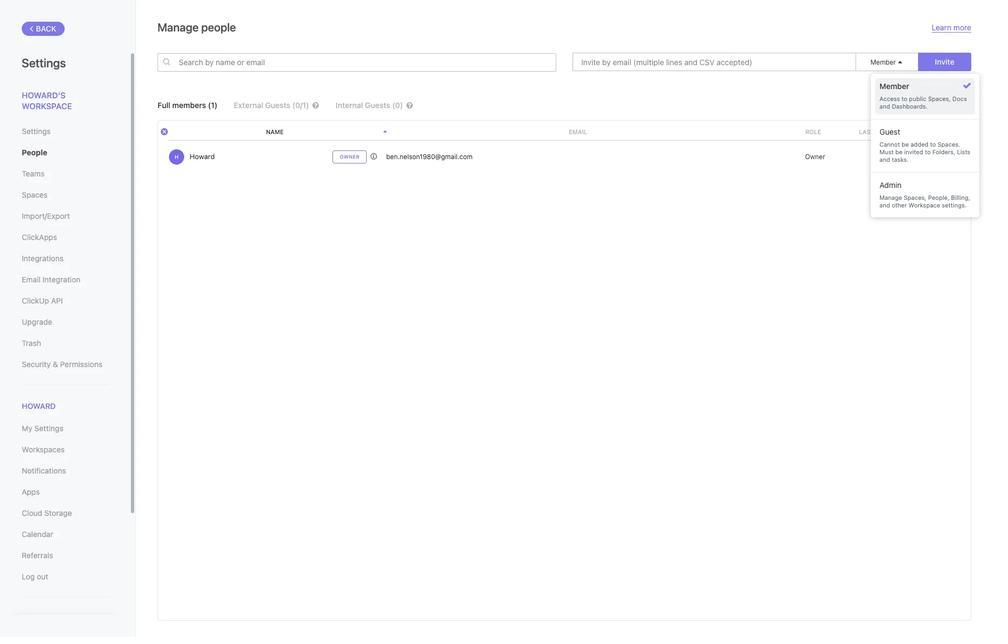 Task type: describe. For each thing, give the bounding box(es) containing it.
calendar
[[22, 530, 53, 539]]

people link
[[22, 144, 108, 162]]

0 vertical spatial member
[[871, 58, 897, 66]]

my settings
[[22, 424, 63, 433]]

log out
[[22, 573, 48, 582]]

tasks.
[[893, 156, 909, 163]]

clickup api
[[22, 296, 63, 306]]

import/export
[[22, 212, 70, 221]]

billing,
[[952, 194, 971, 201]]

1 vertical spatial be
[[896, 148, 903, 156]]

guest cannot be added to spaces. must be invited to folders, lists and tasks.
[[880, 127, 971, 163]]

full members (1)
[[158, 101, 218, 110]]

member button
[[871, 58, 904, 66]]

people,
[[929, 194, 950, 201]]

permissions
[[60, 360, 102, 369]]

to inside 'link'
[[916, 101, 923, 110]]

ben.nelson1980@gmail.com
[[387, 153, 473, 161]]

spaces.
[[938, 141, 961, 148]]

0 vertical spatial manage
[[158, 21, 199, 34]]

apps link
[[22, 483, 108, 502]]

back link
[[22, 22, 65, 36]]

2 vertical spatial settings
[[34, 424, 63, 433]]

referrals link
[[22, 547, 108, 566]]

upgrade link
[[22, 313, 108, 332]]

to down "added"
[[926, 148, 931, 156]]

my settings link
[[22, 420, 108, 438]]

1 vertical spatial settings
[[22, 127, 51, 136]]

learn more
[[932, 23, 972, 32]]

calendar link
[[22, 526, 108, 544]]

more
[[954, 23, 972, 32]]

spaces, inside the admin manage spaces, people, billing, and other workspace settings.
[[905, 194, 927, 201]]

email integration
[[22, 275, 81, 284]]

referrals
[[22, 551, 53, 561]]

lists
[[958, 148, 971, 156]]

out
[[37, 573, 48, 582]]

clickapps
[[22, 233, 57, 242]]

full
[[158, 101, 170, 110]]

settings.
[[943, 202, 967, 209]]

&
[[53, 360, 58, 369]]

learn
[[932, 23, 952, 32]]

guest
[[880, 127, 901, 136]]

and for access
[[880, 103, 891, 110]]

storage
[[44, 509, 72, 518]]

workspace inside the admin manage spaces, people, billing, and other workspace settings.
[[909, 202, 941, 209]]

workspace inside settings element
[[22, 101, 72, 111]]

folders,
[[933, 148, 956, 156]]

people
[[22, 148, 47, 157]]

workspaces link
[[22, 441, 108, 460]]

workspaces
[[22, 445, 65, 455]]

0 vertical spatial settings
[[22, 56, 66, 70]]

spaces link
[[22, 186, 108, 204]]

email
[[22, 275, 41, 284]]

teams
[[22, 169, 45, 178]]

howard inside settings element
[[22, 402, 56, 411]]

access to public spaces, docs and dashboards.
[[880, 95, 968, 110]]

security & permissions
[[22, 360, 102, 369]]

integrations link
[[22, 250, 108, 268]]

notifications
[[22, 467, 66, 476]]

how to invite a guest
[[899, 101, 972, 110]]

admin manage spaces, people, billing, and other workspace settings.
[[880, 180, 971, 209]]

and inside guest cannot be added to spaces. must be invited to folders, lists and tasks.
[[880, 156, 891, 163]]

trash
[[22, 339, 41, 348]]

cloud storage link
[[22, 505, 108, 523]]

integrations
[[22, 254, 64, 263]]

clickapps link
[[22, 228, 108, 247]]

integration
[[43, 275, 81, 284]]

spaces
[[22, 190, 48, 200]]

log out link
[[22, 568, 108, 587]]

to up folders,
[[931, 141, 937, 148]]

full members (1) button
[[158, 101, 218, 110]]

and for admin
[[880, 202, 891, 209]]

clickup
[[22, 296, 49, 306]]

Search by name or email text field
[[158, 53, 557, 71]]



Task type: vqa. For each thing, say whether or not it's contained in the screenshot.
page related to Add page
no



Task type: locate. For each thing, give the bounding box(es) containing it.
name
[[266, 128, 284, 135]]

settings
[[22, 56, 66, 70], [22, 127, 51, 136], [34, 424, 63, 433]]

how to invite a guest link
[[899, 101, 972, 110]]

manage up other
[[880, 194, 903, 201]]

a
[[946, 101, 950, 110]]

0 vertical spatial and
[[880, 103, 891, 110]]

and inside access to public spaces, docs and dashboards.
[[880, 103, 891, 110]]

people
[[201, 21, 236, 34]]

workspace down howard's
[[22, 101, 72, 111]]

1 vertical spatial member
[[880, 82, 910, 91]]

settings right my
[[34, 424, 63, 433]]

to up dashboards.
[[902, 95, 908, 102]]

cloud storage
[[22, 509, 72, 518]]

to inside access to public spaces, docs and dashboards.
[[902, 95, 908, 102]]

1 horizontal spatial workspace
[[909, 202, 941, 209]]

1 horizontal spatial howard
[[190, 152, 215, 161]]

howard's
[[22, 90, 66, 100]]

trash link
[[22, 334, 108, 353]]

be
[[902, 141, 910, 148], [896, 148, 903, 156]]

manage
[[158, 21, 199, 34], [880, 194, 903, 201]]

back
[[36, 24, 56, 33]]

public
[[910, 95, 927, 102]]

1 horizontal spatial spaces,
[[929, 95, 952, 102]]

1 vertical spatial howard
[[22, 402, 56, 411]]

upgrade
[[22, 318, 52, 327]]

1 vertical spatial workspace
[[909, 202, 941, 209]]

how
[[899, 101, 914, 110]]

2 and from the top
[[880, 156, 891, 163]]

clickup api link
[[22, 292, 108, 310]]

admin
[[880, 180, 902, 190]]

my
[[22, 424, 32, 433]]

guest
[[952, 101, 972, 110]]

1 and from the top
[[880, 103, 891, 110]]

cannot
[[880, 141, 901, 148]]

workspace down the people, on the right of page
[[909, 202, 941, 209]]

and down the access
[[880, 103, 891, 110]]

teams link
[[22, 165, 108, 183]]

3 and from the top
[[880, 202, 891, 209]]

0 vertical spatial spaces,
[[929, 95, 952, 102]]

member
[[871, 58, 897, 66], [880, 82, 910, 91]]

import/export link
[[22, 207, 108, 226]]

1 vertical spatial manage
[[880, 194, 903, 201]]

manage inside the admin manage spaces, people, billing, and other workspace settings.
[[880, 194, 903, 201]]

invite button
[[919, 53, 972, 71]]

be up tasks.
[[896, 148, 903, 156]]

0 vertical spatial be
[[902, 141, 910, 148]]

Invite by email (multiple lines and CSV accepted) text field
[[573, 53, 857, 71]]

2 vertical spatial and
[[880, 202, 891, 209]]

invite
[[936, 57, 955, 66]]

(1)
[[208, 101, 218, 110]]

security
[[22, 360, 51, 369]]

howard right h
[[190, 152, 215, 161]]

howard's workspace
[[22, 90, 72, 111]]

0 horizontal spatial howard
[[22, 402, 56, 411]]

0 horizontal spatial spaces,
[[905, 194, 927, 201]]

and inside the admin manage spaces, people, billing, and other workspace settings.
[[880, 202, 891, 209]]

invite
[[925, 101, 944, 110]]

howard
[[190, 152, 215, 161], [22, 402, 56, 411]]

to right how in the right of the page
[[916, 101, 923, 110]]

1 vertical spatial spaces,
[[905, 194, 927, 201]]

added
[[911, 141, 929, 148]]

settings up people
[[22, 127, 51, 136]]

apps
[[22, 488, 40, 497]]

0 vertical spatial howard
[[190, 152, 215, 161]]

and down 'must'
[[880, 156, 891, 163]]

api
[[51, 296, 63, 306]]

spaces,
[[929, 95, 952, 102], [905, 194, 927, 201]]

cloud
[[22, 509, 42, 518]]

settings up howard's
[[22, 56, 66, 70]]

1 horizontal spatial manage
[[880, 194, 903, 201]]

email integration link
[[22, 271, 108, 289]]

owner
[[340, 154, 360, 160]]

manage people
[[158, 21, 236, 34]]

0 horizontal spatial manage
[[158, 21, 199, 34]]

notifications link
[[22, 462, 108, 481]]

invited
[[905, 148, 924, 156]]

log
[[22, 573, 35, 582]]

dashboards.
[[893, 103, 929, 110]]

be up invited
[[902, 141, 910, 148]]

manage left people
[[158, 21, 199, 34]]

must
[[880, 148, 894, 156]]

settings element
[[0, 0, 136, 638]]

docs
[[953, 95, 968, 102]]

howard up my settings
[[22, 402, 56, 411]]

spaces, inside access to public spaces, docs and dashboards.
[[929, 95, 952, 102]]

members
[[172, 101, 206, 110]]

and left other
[[880, 202, 891, 209]]

settings link
[[22, 122, 108, 141]]

1 vertical spatial and
[[880, 156, 891, 163]]

h
[[175, 154, 179, 160]]

access
[[880, 95, 901, 102]]

other
[[893, 202, 908, 209]]

security & permissions link
[[22, 356, 108, 374]]

workspace
[[22, 101, 72, 111], [909, 202, 941, 209]]

0 vertical spatial workspace
[[22, 101, 72, 111]]

0 horizontal spatial workspace
[[22, 101, 72, 111]]



